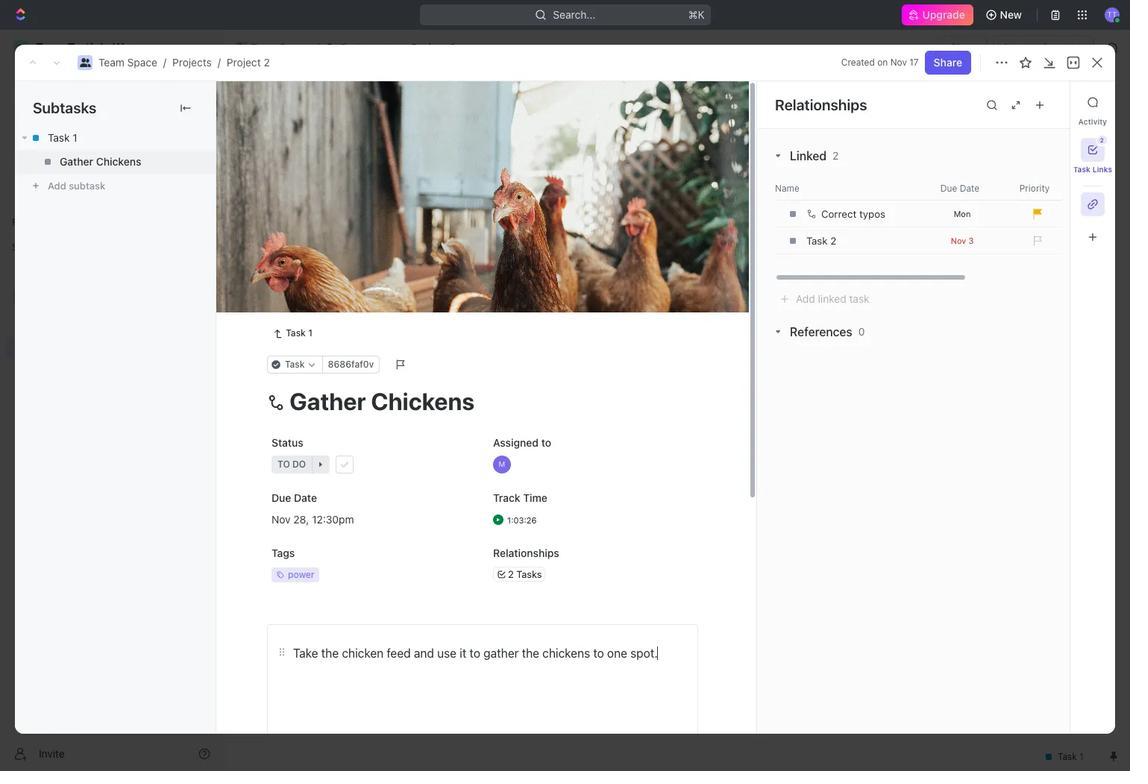 Task type: describe. For each thing, give the bounding box(es) containing it.
gantt link
[[504, 134, 534, 155]]

set priority image
[[1026, 230, 1048, 252]]

12:30
[[312, 513, 339, 526]]

0 vertical spatial add task button
[[1014, 90, 1077, 114]]

0 vertical spatial do
[[292, 353, 305, 364]]

gather
[[60, 155, 93, 168]]

search...
[[553, 8, 595, 21]]

power button
[[267, 562, 477, 589]]

activity
[[1079, 117, 1107, 126]]

1 vertical spatial task 1
[[301, 259, 331, 272]]

⌘k
[[688, 8, 705, 21]]

it
[[460, 647, 467, 661]]

progress
[[289, 210, 337, 222]]

2 vertical spatial task 1
[[286, 328, 313, 339]]

dashboards
[[36, 154, 94, 166]]

task sidebar navigation tab list
[[1074, 90, 1113, 249]]

28
[[293, 513, 306, 526]]

automations
[[1002, 41, 1065, 54]]

automations button
[[995, 37, 1072, 59]]

on
[[878, 57, 888, 68]]

board
[[278, 138, 308, 150]]

to inside dropdown button
[[278, 459, 290, 470]]

1 vertical spatial projects
[[172, 56, 212, 69]]

gather
[[484, 647, 519, 661]]

add linked task
[[796, 293, 870, 305]]

change cover
[[621, 288, 689, 301]]

mon button
[[925, 209, 1000, 219]]

1 horizontal spatial project 2
[[412, 41, 456, 54]]

correct typos
[[822, 208, 886, 220]]

team space / projects / project 2
[[98, 56, 270, 69]]

0 horizontal spatial project 2 link
[[227, 56, 270, 69]]

1 vertical spatial share
[[934, 56, 963, 69]]

calendar link
[[378, 134, 425, 155]]

feed
[[387, 647, 411, 661]]

tt
[[1108, 10, 1117, 19]]

references
[[790, 325, 853, 339]]

1 the from the left
[[321, 647, 339, 661]]

list
[[335, 138, 353, 150]]

team for team space / projects / project 2
[[98, 56, 124, 69]]

due for due date
[[941, 182, 958, 194]]

nov 3 button
[[925, 235, 1000, 246]]

add linked task button
[[780, 293, 870, 305]]

‎task 2 link
[[803, 228, 922, 254]]

due date
[[941, 182, 980, 194]]

home link
[[6, 72, 216, 96]]

task button
[[267, 356, 323, 374]]

to right the it
[[470, 647, 481, 661]]

cover
[[661, 288, 689, 301]]

sidebar navigation
[[0, 30, 223, 772]]

0 horizontal spatial projects link
[[172, 56, 212, 69]]

1 button for 1
[[334, 258, 355, 273]]

1 vertical spatial add task button
[[383, 207, 446, 225]]

new
[[1000, 8, 1022, 21]]

upgrade
[[923, 8, 966, 21]]

chicken
[[342, 647, 384, 661]]

correct
[[822, 208, 857, 220]]

add down automations button
[[1023, 96, 1042, 108]]

tt button
[[1101, 3, 1125, 27]]

task 2
[[301, 285, 332, 298]]

add down calendar link at the left of page
[[401, 210, 418, 222]]

task inside task dropdown button
[[285, 359, 305, 370]]

docs
[[36, 128, 60, 141]]

task inside task sidebar navigation tab list
[[1074, 165, 1091, 174]]

0 vertical spatial share
[[951, 41, 979, 54]]

1 vertical spatial project 2
[[259, 89, 348, 113]]

subtask
[[69, 180, 105, 192]]

add down the task 2
[[301, 311, 320, 324]]

2 inside linked 2
[[833, 149, 839, 162]]

assigned
[[493, 437, 539, 449]]

1 horizontal spatial projects
[[341, 41, 380, 54]]

change cover button
[[612, 283, 698, 307]]

task links
[[1074, 165, 1113, 174]]

to do inside dropdown button
[[278, 459, 306, 470]]

2 tasks
[[508, 568, 542, 580]]

add task for add task button to the top
[[1023, 96, 1068, 108]]

date
[[960, 182, 980, 194]]

1 vertical spatial task 1 link
[[267, 325, 319, 343]]

track time
[[493, 492, 548, 505]]

inbox link
[[6, 98, 216, 122]]

pm
[[339, 513, 354, 526]]

m button
[[489, 452, 698, 478]]

user group image inside tree
[[15, 293, 26, 301]]

1 horizontal spatial add task
[[401, 210, 440, 222]]

tree inside sidebar navigation
[[6, 260, 216, 461]]

1:03:26 button
[[489, 507, 698, 534]]

17
[[910, 57, 919, 68]]

change
[[621, 288, 659, 301]]

correct typos link
[[803, 201, 922, 227]]

0
[[859, 325, 865, 338]]

inbox
[[36, 103, 62, 116]]

task
[[850, 293, 870, 305]]

in
[[277, 210, 286, 222]]

status
[[272, 437, 304, 449]]

due date button
[[925, 182, 999, 194]]

subtasks
[[33, 99, 96, 116]]

add subtask
[[48, 180, 105, 192]]

time
[[523, 492, 548, 505]]

board link
[[275, 134, 308, 155]]

home
[[36, 78, 64, 90]]

to left 8686faf0v
[[277, 353, 289, 364]]

name
[[775, 182, 800, 194]]

table
[[453, 138, 479, 150]]

team for team space
[[251, 41, 277, 54]]

linked
[[790, 149, 827, 163]]

spot.
[[631, 647, 658, 661]]



Task type: locate. For each thing, give the bounding box(es) containing it.
reposition button
[[541, 283, 612, 307]]

hide button
[[768, 172, 800, 190]]

nov for nov 28 , 12:30 pm
[[272, 513, 291, 526]]

typos
[[860, 208, 886, 220]]

0 horizontal spatial projects
[[172, 56, 212, 69]]

2 horizontal spatial user group image
[[237, 44, 246, 51]]

do left 8686faf0v
[[292, 353, 305, 364]]

1 horizontal spatial user group image
[[79, 58, 91, 67]]

1 vertical spatial space
[[127, 56, 157, 69]]

0 horizontal spatial team space link
[[98, 56, 157, 69]]

team
[[251, 41, 277, 54], [98, 56, 124, 69]]

share button right the 17
[[925, 51, 972, 75]]

2 vertical spatial nov
[[272, 513, 291, 526]]

created on nov 17
[[842, 57, 919, 68]]

Edit task name text field
[[267, 387, 698, 416]]

team space link
[[232, 39, 313, 57], [98, 56, 157, 69]]

2 horizontal spatial add task button
[[1014, 90, 1077, 114]]

1 horizontal spatial projects link
[[322, 39, 384, 57]]

1 horizontal spatial team space link
[[232, 39, 313, 57]]

do inside dropdown button
[[292, 459, 306, 470]]

,
[[306, 513, 309, 526]]

0 vertical spatial user group image
[[237, 44, 246, 51]]

3
[[969, 235, 974, 245]]

m
[[499, 460, 505, 469]]

Search tasks... text field
[[945, 169, 1094, 192]]

1 horizontal spatial nov
[[891, 57, 907, 68]]

to do left 8686faf0v
[[277, 353, 305, 364]]

task
[[1045, 96, 1068, 108], [48, 131, 70, 144], [1074, 165, 1091, 174], [421, 210, 440, 222], [301, 259, 323, 272], [301, 285, 323, 298], [323, 311, 345, 324], [286, 328, 306, 339], [285, 359, 305, 370]]

add inside add subtask button
[[48, 180, 66, 192]]

user group image left 'team space'
[[237, 44, 246, 51]]

1 vertical spatial to do
[[278, 459, 306, 470]]

add task button
[[1014, 90, 1077, 114], [383, 207, 446, 225], [294, 309, 351, 327]]

0 vertical spatial due
[[941, 182, 958, 194]]

chickens
[[96, 155, 141, 168]]

1 button right the task 2
[[335, 284, 356, 299]]

1 vertical spatial do
[[292, 459, 306, 470]]

to right the assigned
[[542, 437, 552, 449]]

due date
[[272, 492, 317, 505]]

0 horizontal spatial nov
[[272, 513, 291, 526]]

use
[[437, 647, 457, 661]]

nov left 3
[[951, 235, 966, 245]]

due for due date
[[272, 492, 291, 505]]

add inside "task sidebar content" section
[[796, 293, 815, 305]]

2 vertical spatial add task button
[[294, 309, 351, 327]]

2 horizontal spatial add task
[[1023, 96, 1068, 108]]

due inside dropdown button
[[941, 182, 958, 194]]

1 vertical spatial relationships
[[493, 547, 559, 560]]

0 horizontal spatial the
[[321, 647, 339, 661]]

1 vertical spatial due
[[272, 492, 291, 505]]

relationships
[[775, 96, 867, 113], [493, 547, 559, 560]]

task 1 link up the chickens
[[15, 126, 216, 150]]

add task button down automations button
[[1014, 90, 1077, 114]]

add task for bottom add task button
[[301, 311, 345, 324]]

relationships up linked 2
[[775, 96, 867, 113]]

share right the 17
[[934, 56, 963, 69]]

links
[[1093, 165, 1113, 174]]

do down status
[[292, 459, 306, 470]]

nov left 28
[[272, 513, 291, 526]]

1 horizontal spatial the
[[522, 647, 540, 661]]

2 vertical spatial add task
[[301, 311, 345, 324]]

docs link
[[6, 123, 216, 147]]

user group image
[[237, 44, 246, 51], [79, 58, 91, 67], [15, 293, 26, 301]]

nov
[[891, 57, 907, 68], [951, 235, 966, 245], [272, 513, 291, 526]]

0 vertical spatial 1 button
[[334, 258, 355, 273]]

mon
[[954, 209, 971, 218]]

nov 3
[[951, 235, 974, 245]]

gather chickens link
[[15, 150, 216, 174]]

references 0
[[790, 325, 865, 339]]

gather chickens
[[60, 155, 141, 168]]

to do down status
[[278, 459, 306, 470]]

0 vertical spatial nov
[[891, 57, 907, 68]]

tags
[[272, 547, 295, 560]]

favorites
[[12, 216, 51, 228]]

1 vertical spatial add task
[[401, 210, 440, 222]]

the right take
[[321, 647, 339, 661]]

0 horizontal spatial project 2
[[259, 89, 348, 113]]

2 inside 'button'
[[1100, 137, 1104, 144]]

0 vertical spatial to do
[[277, 353, 305, 364]]

list link
[[332, 134, 353, 155]]

projects link
[[322, 39, 384, 57], [172, 56, 212, 69]]

space for team space
[[280, 41, 310, 54]]

team space
[[251, 41, 310, 54]]

project
[[412, 41, 447, 54], [227, 56, 261, 69], [259, 89, 326, 113]]

tree
[[6, 260, 216, 461]]

2 the from the left
[[522, 647, 540, 661]]

to down status
[[278, 459, 290, 470]]

0 horizontal spatial relationships
[[493, 547, 559, 560]]

1 button down 'progress'
[[334, 258, 355, 273]]

to left "one"
[[593, 647, 604, 661]]

0 horizontal spatial add task
[[301, 311, 345, 324]]

1 vertical spatial user group image
[[79, 58, 91, 67]]

1 vertical spatial project
[[227, 56, 261, 69]]

assignees button
[[603, 172, 673, 190]]

nov left the 17
[[891, 57, 907, 68]]

spaces
[[12, 242, 44, 253]]

add task button down calendar link at the left of page
[[383, 207, 446, 225]]

2 horizontal spatial nov
[[951, 235, 966, 245]]

0 horizontal spatial due
[[272, 492, 291, 505]]

invite
[[39, 747, 65, 760]]

linked
[[818, 293, 847, 305]]

‎task 2
[[807, 235, 837, 247]]

1 horizontal spatial team
[[251, 41, 277, 54]]

0 horizontal spatial space
[[127, 56, 157, 69]]

set priority element
[[1026, 230, 1048, 252]]

user group image down spaces
[[15, 293, 26, 301]]

date
[[294, 492, 317, 505]]

reposition
[[550, 288, 602, 301]]

power
[[288, 569, 315, 581]]

user group image up home link
[[79, 58, 91, 67]]

due left date at left
[[272, 492, 291, 505]]

0 vertical spatial task 1
[[48, 131, 77, 144]]

1 vertical spatial nov
[[951, 235, 966, 245]]

add task down calendar
[[401, 210, 440, 222]]

nov inside dropdown button
[[951, 235, 966, 245]]

add left the linked
[[796, 293, 815, 305]]

0 vertical spatial project 2
[[412, 41, 456, 54]]

project 2
[[412, 41, 456, 54], [259, 89, 348, 113]]

add task down the task 2
[[301, 311, 345, 324]]

the right "gather"
[[522, 647, 540, 661]]

add down the dashboards at the left of page
[[48, 180, 66, 192]]

in progress
[[277, 210, 337, 222]]

1 button
[[334, 258, 355, 273], [335, 284, 356, 299]]

do
[[292, 353, 305, 364], [292, 459, 306, 470]]

0 vertical spatial relationships
[[775, 96, 867, 113]]

8686faf0v button
[[322, 356, 380, 374]]

add task button down the task 2
[[294, 309, 351, 327]]

1 horizontal spatial relationships
[[775, 96, 867, 113]]

2 vertical spatial user group image
[[15, 293, 26, 301]]

0 vertical spatial add task
[[1023, 96, 1068, 108]]

calendar
[[381, 138, 425, 150]]

one
[[607, 647, 628, 661]]

assignees
[[622, 175, 666, 186]]

task 1 up the dashboards at the left of page
[[48, 131, 77, 144]]

task 1 link up task dropdown button
[[267, 325, 319, 343]]

track
[[493, 492, 521, 505]]

share button down upgrade
[[942, 36, 988, 60]]

add task down automations button
[[1023, 96, 1068, 108]]

task 1 up task dropdown button
[[286, 328, 313, 339]]

hide
[[774, 175, 794, 186]]

gantt
[[507, 138, 534, 150]]

1 horizontal spatial task 1 link
[[267, 325, 319, 343]]

0 vertical spatial task 1 link
[[15, 126, 216, 150]]

nov 28 , 12:30 pm
[[272, 513, 354, 526]]

priority button
[[999, 182, 1074, 194]]

0 vertical spatial project
[[412, 41, 447, 54]]

0 horizontal spatial team
[[98, 56, 124, 69]]

1 vertical spatial 1 button
[[335, 284, 356, 299]]

created
[[842, 57, 875, 68]]

priority
[[1020, 182, 1050, 194]]

1 horizontal spatial project 2 link
[[393, 39, 460, 57]]

0 vertical spatial space
[[280, 41, 310, 54]]

1 horizontal spatial add task button
[[383, 207, 446, 225]]

relationships inside "task sidebar content" section
[[775, 96, 867, 113]]

task 1
[[48, 131, 77, 144], [301, 259, 331, 272], [286, 328, 313, 339]]

space for team space / projects / project 2
[[127, 56, 157, 69]]

1 button for 2
[[335, 284, 356, 299]]

share button
[[942, 36, 988, 60], [925, 51, 972, 75]]

1 horizontal spatial space
[[280, 41, 310, 54]]

1:03:26
[[507, 515, 537, 525]]

0 vertical spatial projects
[[341, 41, 380, 54]]

1
[[73, 131, 77, 144], [326, 259, 331, 272], [348, 260, 353, 271], [350, 286, 354, 297], [308, 328, 313, 339]]

1 horizontal spatial due
[[941, 182, 958, 194]]

task 1 up the task 2
[[301, 259, 331, 272]]

take the chicken feed and use it to gather the chickens to one spot.
[[293, 647, 658, 661]]

favorites button
[[6, 213, 57, 231]]

0 horizontal spatial task 1 link
[[15, 126, 216, 150]]

nov for nov 3
[[951, 235, 966, 245]]

share down upgrade
[[951, 41, 979, 54]]

take
[[293, 647, 318, 661]]

dashboards link
[[6, 148, 216, 172]]

0 horizontal spatial add task button
[[294, 309, 351, 327]]

and
[[414, 647, 434, 661]]

upgrade link
[[902, 4, 973, 25]]

change cover button
[[612, 283, 698, 307]]

1 vertical spatial team
[[98, 56, 124, 69]]

relationships up 2 tasks
[[493, 547, 559, 560]]

2 vertical spatial project
[[259, 89, 326, 113]]

0 vertical spatial team
[[251, 41, 277, 54]]

due left date
[[941, 182, 958, 194]]

new button
[[979, 3, 1031, 27]]

0 horizontal spatial user group image
[[15, 293, 26, 301]]

8686faf0v
[[328, 359, 374, 370]]

task sidebar content section
[[754, 81, 1130, 734]]



Task type: vqa. For each thing, say whether or not it's contained in the screenshot.
the topmost the 1 button
yes



